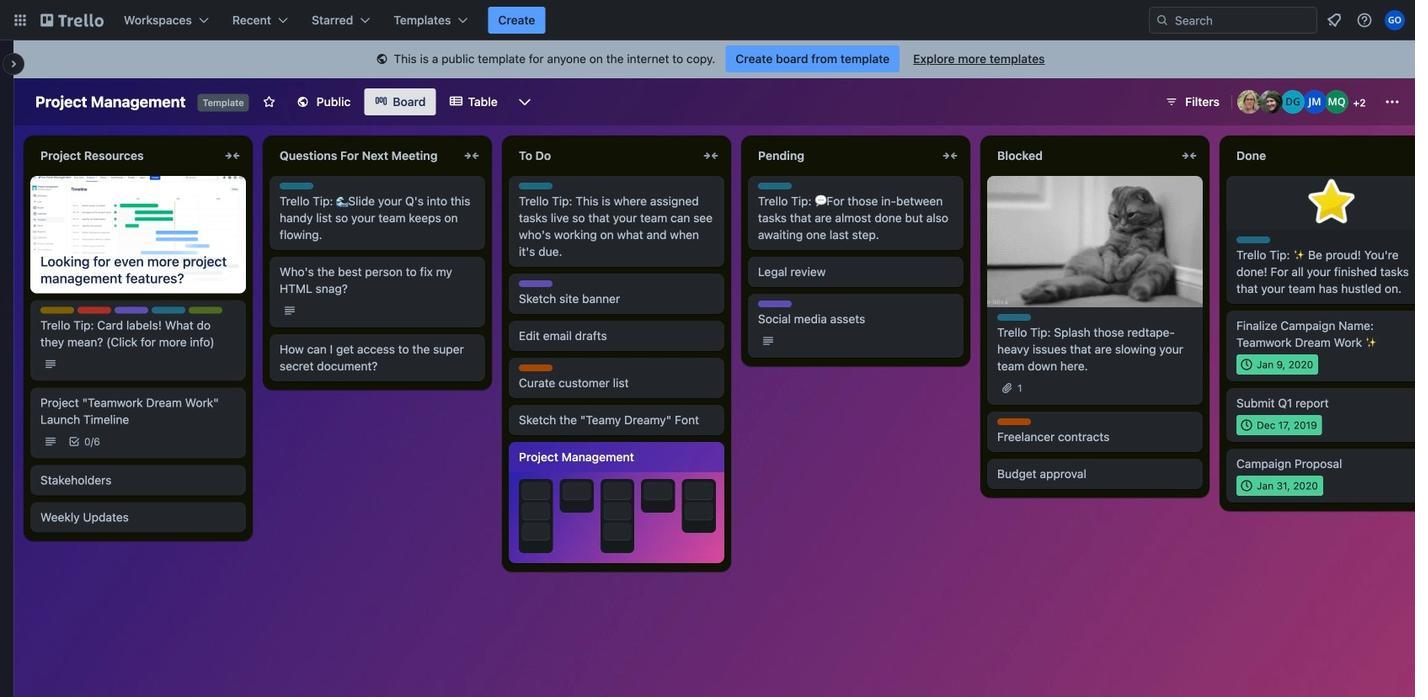 Task type: describe. For each thing, give the bounding box(es) containing it.
sm image
[[374, 51, 391, 68]]

devan goldstein (devangoldstein2) image
[[1282, 90, 1305, 114]]

1 vertical spatial color: orange, title: "one more step" element
[[998, 419, 1031, 426]]

Board name text field
[[27, 88, 194, 115]]

0 vertical spatial color: orange, title: "one more step" element
[[519, 365, 553, 372]]

open information menu image
[[1357, 12, 1374, 29]]

Search field
[[1170, 8, 1317, 32]]

0 horizontal spatial color: purple, title: "design team" element
[[115, 307, 148, 314]]

customize views image
[[516, 94, 533, 110]]

3 collapse list image from the left
[[940, 146, 961, 166]]

star or unstar board image
[[263, 95, 276, 109]]

star image
[[1306, 176, 1359, 230]]

jordan mirchev (jordan_mirchev) image
[[1304, 90, 1327, 114]]

0 notifications image
[[1325, 10, 1345, 30]]

show menu image
[[1385, 94, 1401, 110]]

back to home image
[[40, 7, 104, 34]]

2 horizontal spatial color: purple, title: "design team" element
[[758, 301, 792, 308]]

1 collapse list image from the left
[[222, 146, 243, 166]]

andrea crawford (andreacrawford8) image
[[1238, 90, 1262, 114]]

collapse list image for middle the color: purple, title: "design team" element
[[701, 146, 721, 166]]



Task type: locate. For each thing, give the bounding box(es) containing it.
None text field
[[509, 142, 698, 169], [988, 142, 1176, 169], [1227, 142, 1416, 169], [509, 142, 698, 169], [988, 142, 1176, 169], [1227, 142, 1416, 169]]

1 horizontal spatial collapse list image
[[1180, 146, 1200, 166]]

0 horizontal spatial collapse list image
[[701, 146, 721, 166]]

search image
[[1156, 13, 1170, 27]]

color: purple, title: "design team" element
[[519, 281, 553, 287], [758, 301, 792, 308], [115, 307, 148, 314]]

gary orlando (garyorlando) image
[[1385, 10, 1406, 30]]

melody qiao (melodyqiao) image
[[1326, 90, 1349, 114]]

color: red, title: "priority" element
[[78, 307, 111, 314]]

collapse list image
[[701, 146, 721, 166], [1180, 146, 1200, 166]]

caity (caity) image
[[1260, 90, 1283, 114]]

1 horizontal spatial color: purple, title: "design team" element
[[519, 281, 553, 287]]

primary element
[[0, 0, 1416, 40]]

color: sky, title: "trello tip" element
[[280, 183, 313, 190], [519, 183, 553, 190], [758, 183, 792, 190], [1237, 237, 1271, 244], [152, 307, 185, 314], [998, 314, 1031, 321]]

color: lime, title: "halp" element
[[189, 307, 222, 314]]

1 horizontal spatial color: orange, title: "one more step" element
[[998, 419, 1031, 426]]

1 horizontal spatial collapse list image
[[462, 146, 482, 166]]

color: orange, title: "one more step" element
[[519, 365, 553, 372], [998, 419, 1031, 426]]

1 collapse list image from the left
[[701, 146, 721, 166]]

collapse list image for bottom color: orange, title: "one more step" element
[[1180, 146, 1200, 166]]

0 horizontal spatial collapse list image
[[222, 146, 243, 166]]

2 collapse list image from the left
[[1180, 146, 1200, 166]]

color: yellow, title: "copy request" element
[[40, 307, 74, 314]]

2 horizontal spatial collapse list image
[[940, 146, 961, 166]]

2 collapse list image from the left
[[462, 146, 482, 166]]

0 horizontal spatial color: orange, title: "one more step" element
[[519, 365, 553, 372]]

None text field
[[30, 142, 219, 169], [748, 142, 937, 169], [30, 142, 219, 169], [748, 142, 937, 169]]

collapse list image
[[222, 146, 243, 166], [462, 146, 482, 166], [940, 146, 961, 166]]



Task type: vqa. For each thing, say whether or not it's contained in the screenshot.
personal
no



